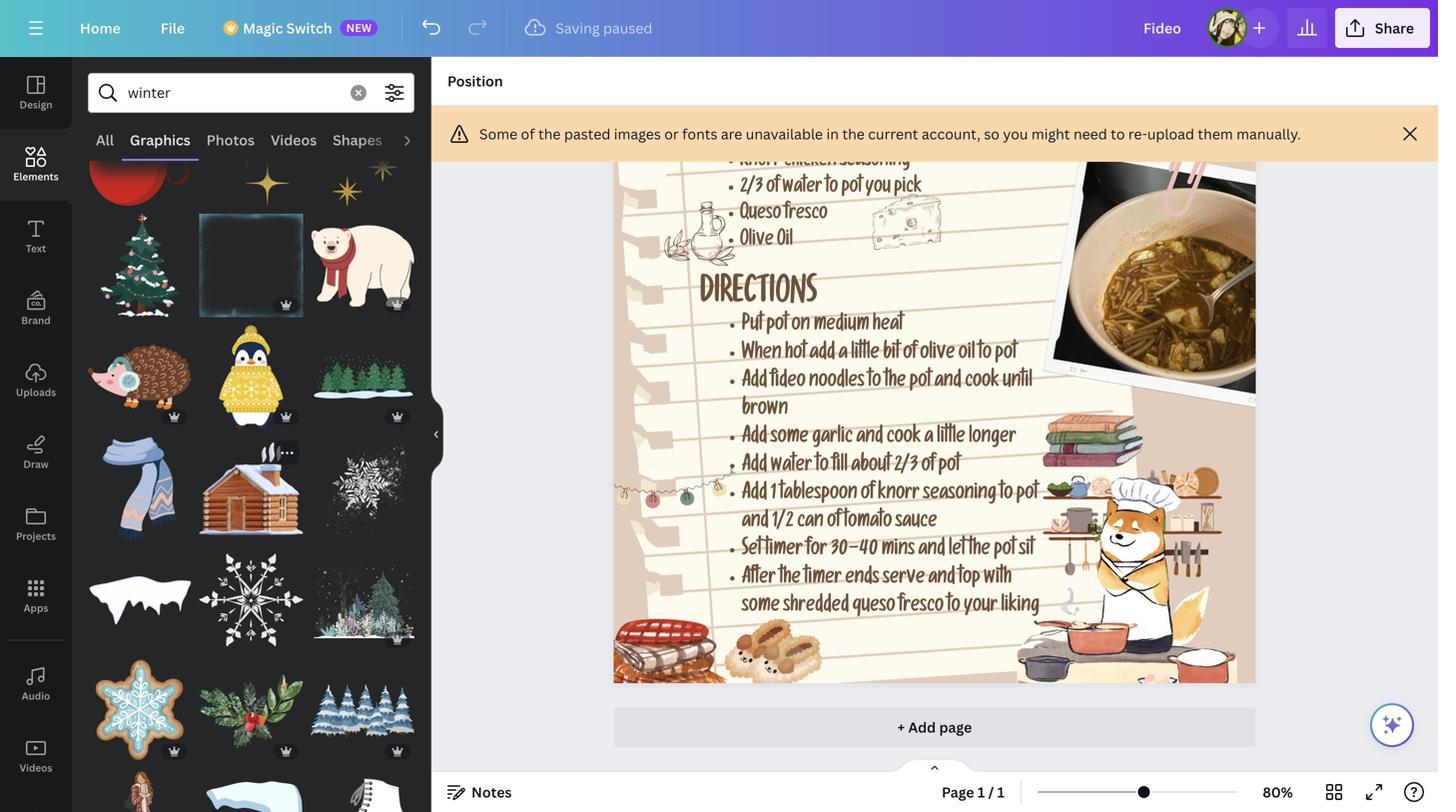 Task type: vqa. For each thing, say whether or not it's contained in the screenshot.
WHEN
yes



Task type: locate. For each thing, give the bounding box(es) containing it.
ends
[[846, 569, 880, 590]]

olive
[[921, 344, 956, 365]]

seasoning up "sauce"
[[924, 485, 997, 506]]

manually.
[[1237, 124, 1302, 143]]

1 vertical spatial little
[[937, 429, 966, 450]]

home link
[[64, 8, 137, 48]]

0 horizontal spatial 2/3
[[740, 179, 764, 199]]

projects
[[16, 530, 56, 543]]

0 vertical spatial little
[[852, 344, 880, 365]]

fresco
[[785, 206, 828, 226], [899, 597, 944, 618]]

of right can
[[828, 513, 841, 534]]

1 right /
[[998, 783, 1005, 802]]

0 horizontal spatial timer
[[766, 541, 803, 562]]

audio right shapes button
[[398, 130, 439, 149]]

account,
[[922, 124, 981, 143]]

1 vertical spatial videos
[[20, 761, 52, 775]]

pot left sit
[[994, 541, 1016, 562]]

0 vertical spatial audio button
[[390, 121, 447, 159]]

of right bit
[[904, 344, 917, 365]]

0 vertical spatial some
[[771, 429, 809, 450]]

seasoning down some of the pasted images or fonts are unavailable in the current account, so you might need to re-upload them manually.
[[841, 153, 911, 173]]

of inside knorr chicken seasoning 2/3 of water to pot you pick queso fresco olive oil
[[767, 179, 780, 199]]

audio inside the side panel tab list
[[22, 690, 50, 703]]

in
[[827, 124, 839, 143]]

photos
[[207, 130, 255, 149]]

1 horizontal spatial audio
[[398, 130, 439, 149]]

0 horizontal spatial little
[[852, 344, 880, 365]]

pick
[[895, 179, 922, 199]]

canva assistant image
[[1381, 713, 1405, 737]]

audio down apps
[[22, 690, 50, 703]]

all
[[96, 130, 114, 149]]

1 vertical spatial seasoning
[[924, 485, 997, 506]]

0 vertical spatial water
[[783, 179, 823, 199]]

the right in at the right of the page
[[843, 124, 865, 143]]

some down after
[[742, 597, 780, 618]]

1 horizontal spatial little
[[937, 429, 966, 450]]

1 horizontal spatial 2/3
[[894, 457, 919, 478]]

audio button down apps
[[0, 649, 72, 720]]

to right oil at top right
[[979, 344, 992, 365]]

a
[[839, 344, 848, 365], [925, 429, 934, 450]]

0 horizontal spatial audio button
[[0, 649, 72, 720]]

shredded
[[784, 597, 850, 618]]

group
[[88, 102, 192, 206], [200, 102, 303, 206], [311, 102, 415, 206], [200, 202, 303, 317], [311, 202, 415, 317], [88, 214, 192, 317], [88, 313, 192, 429], [200, 313, 303, 429], [311, 313, 415, 429], [88, 425, 192, 541], [311, 425, 415, 541], [200, 437, 303, 541], [200, 537, 303, 652], [88, 549, 192, 652], [311, 549, 415, 652], [200, 648, 303, 764], [311, 648, 415, 764], [88, 660, 192, 764], [88, 760, 192, 812], [200, 760, 303, 812], [311, 760, 415, 812]]

0 horizontal spatial fresco
[[785, 206, 828, 226]]

serve
[[883, 569, 926, 590]]

1 vertical spatial a
[[925, 429, 934, 450]]

1 up 1/2
[[771, 485, 777, 506]]

0 vertical spatial 2/3
[[740, 179, 764, 199]]

water down chicken
[[783, 179, 823, 199]]

of
[[521, 124, 535, 143], [767, 179, 780, 199], [904, 344, 917, 365], [922, 457, 936, 478], [861, 485, 875, 506], [828, 513, 841, 534]]

40
[[860, 541, 879, 562]]

1 horizontal spatial seasoning
[[924, 485, 997, 506]]

little left bit
[[852, 344, 880, 365]]

uploads button
[[0, 345, 72, 417]]

winter tree illustration image
[[311, 325, 415, 429]]

0 horizontal spatial 1
[[771, 485, 777, 506]]

fresco up oil
[[785, 206, 828, 226]]

until
[[1003, 372, 1033, 393]]

you left pick
[[866, 179, 891, 199]]

cook down oil at top right
[[966, 372, 1000, 393]]

olive oil hand drawn image
[[665, 202, 736, 266]]

add inside "button"
[[909, 718, 936, 737]]

cozy winter scarf image
[[88, 437, 192, 541]]

sit
[[1020, 541, 1035, 562]]

+ add page
[[898, 718, 973, 737]]

/
[[989, 783, 995, 802]]

pot left pick
[[842, 179, 863, 199]]

some of the pasted images or fonts are unavailable in the current account, so you might need to re-upload them manually.
[[480, 124, 1302, 143]]

fresco inside put pot on medium heat when hot add a little bit of olive oil to pot add fideo noodles to the pot and cook until brown add some garlic and cook a little longer add water to fill about 2/3 of pot add 1 tablespoon of knorr seasoning to pot and 1/2 can of tomato sauce set timer for 30-40 mins and let the pot sit after the timer ends serve and top with some shredded queso fresco to your liking
[[899, 597, 944, 618]]

a right the add
[[839, 344, 848, 365]]

1 horizontal spatial videos
[[271, 130, 317, 149]]

snowflakes christmas illustration image
[[88, 660, 192, 764]]

1 horizontal spatial you
[[1004, 124, 1029, 143]]

2/3 up knorr
[[894, 457, 919, 478]]

audio button right shapes
[[390, 121, 447, 159]]

winter forest landscape image
[[311, 549, 415, 652]]

0 horizontal spatial seasoning
[[841, 153, 911, 173]]

1 vertical spatial cook
[[887, 429, 922, 450]]

saving
[[556, 18, 600, 37]]

2/3 inside put pot on medium heat when hot add a little bit of olive oil to pot add fideo noodles to the pot and cook until brown add some garlic and cook a little longer add water to fill about 2/3 of pot add 1 tablespoon of knorr seasoning to pot and 1/2 can of tomato sauce set timer for 30-40 mins and let the pot sit after the timer ends serve and top with some shredded queso fresco to your liking
[[894, 457, 919, 478]]

1 horizontal spatial timer
[[805, 569, 842, 590]]

fresco down serve at the right bottom of the page
[[899, 597, 944, 618]]

page
[[942, 783, 975, 802]]

timer down 1/2
[[766, 541, 803, 562]]

1 vertical spatial videos button
[[0, 720, 72, 792]]

sauce
[[896, 513, 938, 534]]

0 horizontal spatial you
[[866, 179, 891, 199]]

1 horizontal spatial videos button
[[263, 121, 325, 159]]

1 vertical spatial audio button
[[0, 649, 72, 720]]

0 horizontal spatial videos button
[[0, 720, 72, 792]]

page 1 / 1
[[942, 783, 1005, 802]]

medium
[[814, 316, 870, 337]]

0 vertical spatial videos button
[[263, 121, 325, 159]]

to left your at the right bottom of page
[[948, 597, 961, 618]]

you
[[1004, 124, 1029, 143], [866, 179, 891, 199]]

and left 1/2
[[742, 513, 769, 534]]

you right so
[[1004, 124, 1029, 143]]

some
[[771, 429, 809, 450], [742, 597, 780, 618]]

oil
[[777, 232, 793, 252]]

woman winter fashion image
[[88, 772, 192, 812]]

2/3
[[740, 179, 764, 199], [894, 457, 919, 478]]

1 horizontal spatial cook
[[966, 372, 1000, 393]]

1 vertical spatial 2/3
[[894, 457, 919, 478]]

2/3 down knorr
[[740, 179, 764, 199]]

file
[[161, 18, 185, 37]]

winter polar bear animal image
[[311, 214, 415, 317]]

0 vertical spatial winter snow decoration element image
[[88, 549, 192, 652]]

position button
[[440, 65, 511, 97]]

shapes
[[333, 130, 382, 149]]

0 horizontal spatial winter snow decoration element image
[[88, 549, 192, 652]]

set
[[742, 541, 762, 562]]

to down chicken
[[826, 179, 839, 199]]

0 vertical spatial fresco
[[785, 206, 828, 226]]

little left longer
[[937, 429, 966, 450]]

and up about
[[857, 429, 884, 450]]

side panel tab list
[[0, 57, 72, 812]]

0 vertical spatial a
[[839, 344, 848, 365]]

winter snow decoration element image
[[88, 549, 192, 652], [200, 772, 303, 812]]

to
[[1111, 124, 1126, 143], [826, 179, 839, 199], [979, 344, 992, 365], [869, 372, 882, 393], [816, 457, 829, 478], [1000, 485, 1014, 506], [948, 597, 961, 618]]

saving paused status
[[516, 16, 663, 40]]

1 horizontal spatial audio button
[[390, 121, 447, 159]]

top
[[959, 569, 981, 590]]

apps
[[24, 602, 48, 615]]

water up tablespoon
[[771, 457, 813, 478]]

the left pasted
[[539, 124, 561, 143]]

snow-covered pine trees illustration image
[[311, 660, 415, 764]]

bit
[[884, 344, 900, 365]]

30-
[[831, 541, 860, 562]]

0 horizontal spatial videos
[[20, 761, 52, 775]]

winter greenery and holly bouquet. watercolor painting. image
[[200, 660, 303, 764]]

1 vertical spatial you
[[866, 179, 891, 199]]

magic switch
[[243, 18, 332, 37]]

1 horizontal spatial fresco
[[899, 597, 944, 618]]

0 vertical spatial videos
[[271, 130, 317, 149]]

some down brown
[[771, 429, 809, 450]]

to left re- on the top right of page
[[1111, 124, 1126, 143]]

1 horizontal spatial 1
[[978, 783, 986, 802]]

a left longer
[[925, 429, 934, 450]]

1 vertical spatial winter snow decoration element image
[[200, 772, 303, 812]]

notes
[[472, 783, 512, 802]]

1 left /
[[978, 783, 986, 802]]

to left fill
[[816, 457, 829, 478]]

0 horizontal spatial audio
[[22, 690, 50, 703]]

winter animal character image
[[88, 325, 192, 429]]

1 vertical spatial water
[[771, 457, 813, 478]]

1 horizontal spatial a
[[925, 429, 934, 450]]

need
[[1074, 124, 1108, 143]]

add
[[742, 372, 768, 393], [742, 429, 768, 450], [742, 457, 768, 478], [742, 485, 768, 506], [909, 718, 936, 737]]

show pages image
[[887, 758, 983, 774]]

main menu bar
[[0, 0, 1439, 57]]

1 vertical spatial some
[[742, 597, 780, 618]]

fonts
[[683, 124, 718, 143]]

timer
[[766, 541, 803, 562], [805, 569, 842, 590]]

fideo
[[771, 372, 806, 393]]

fill
[[833, 457, 848, 478]]

pot inside knorr chicken seasoning 2/3 of water to pot you pick queso fresco olive oil
[[842, 179, 863, 199]]

of up queso
[[767, 179, 780, 199]]

hot
[[786, 344, 807, 365]]

cook up about
[[887, 429, 922, 450]]

pot up sit
[[1017, 485, 1039, 506]]

christmas teacup with chocolate flat and detailed style image
[[88, 102, 192, 206]]

about
[[852, 457, 891, 478]]

1 vertical spatial fresco
[[899, 597, 944, 618]]

notes button
[[440, 776, 520, 808]]

uploads
[[16, 386, 56, 399]]

penguin wearing winter clothes image
[[200, 325, 303, 429]]

upload
[[1148, 124, 1195, 143]]

2/3 inside knorr chicken seasoning 2/3 of water to pot you pick queso fresco olive oil
[[740, 179, 764, 199]]

you inside knorr chicken seasoning 2/3 of water to pot you pick queso fresco olive oil
[[866, 179, 891, 199]]

videos button
[[263, 121, 325, 159], [0, 720, 72, 792]]

timer down for
[[805, 569, 842, 590]]

0 vertical spatial seasoning
[[841, 153, 911, 173]]

water inside put pot on medium heat when hot add a little bit of olive oil to pot add fideo noodles to the pot and cook until brown add some garlic and cook a little longer add water to fill about 2/3 of pot add 1 tablespoon of knorr seasoning to pot and 1/2 can of tomato sauce set timer for 30-40 mins and let the pot sit after the timer ends serve and top with some shredded queso fresco to your liking
[[771, 457, 813, 478]]

1 vertical spatial audio
[[22, 690, 50, 703]]



Task type: describe. For each thing, give the bounding box(es) containing it.
snow decored textured slim christmas tree image
[[88, 214, 192, 317]]

1 horizontal spatial winter snow decoration element image
[[200, 772, 303, 812]]

0 horizontal spatial cook
[[887, 429, 922, 450]]

2 horizontal spatial 1
[[998, 783, 1005, 802]]

80% button
[[1246, 776, 1311, 808]]

1/2
[[773, 513, 794, 534]]

put pot on medium heat when hot add a little bit of olive oil to pot add fideo noodles to the pot and cook until brown add some garlic and cook a little longer add water to fill about 2/3 of pot add 1 tablespoon of knorr seasoning to pot and 1/2 can of tomato sauce set timer for 30-40 mins and let the pot sit after the timer ends serve and top with some shredded queso fresco to your liking
[[742, 316, 1040, 618]]

tablespoon
[[780, 485, 858, 506]]

share
[[1376, 18, 1415, 37]]

let
[[949, 541, 966, 562]]

draw button
[[0, 417, 72, 489]]

fresco inside knorr chicken seasoning 2/3 of water to pot you pick queso fresco olive oil
[[785, 206, 828, 226]]

+
[[898, 718, 905, 737]]

page
[[940, 718, 973, 737]]

are
[[721, 124, 743, 143]]

pot up the until
[[996, 344, 1017, 365]]

pot right about
[[939, 457, 961, 478]]

queso
[[740, 206, 782, 226]]

sparkle shine diamond two buildable gold foil holiday elements image
[[200, 102, 303, 206]]

0 vertical spatial cook
[[966, 372, 1000, 393]]

1 inside put pot on medium heat when hot add a little bit of olive oil to pot add fideo noodles to the pot and cook until brown add some garlic and cook a little longer add water to fill about 2/3 of pot add 1 tablespoon of knorr seasoning to pot and 1/2 can of tomato sauce set timer for 30-40 mins and let the pot sit after the timer ends serve and top with some shredded queso fresco to your liking
[[771, 485, 777, 506]]

of right about
[[922, 457, 936, 478]]

and left let
[[919, 541, 946, 562]]

Search elements search field
[[128, 74, 339, 112]]

ice skates winter season element image
[[311, 772, 415, 812]]

file button
[[145, 8, 201, 48]]

and down the olive
[[935, 372, 962, 393]]

Design title text field
[[1128, 8, 1200, 48]]

add
[[810, 344, 836, 365]]

position
[[448, 71, 503, 90]]

design button
[[0, 57, 72, 129]]

after
[[742, 569, 776, 590]]

might
[[1032, 124, 1071, 143]]

draw
[[23, 458, 49, 471]]

water inside knorr chicken seasoning 2/3 of water to pot you pick queso fresco olive oil
[[783, 179, 823, 199]]

paused
[[604, 18, 653, 37]]

+ add page button
[[614, 708, 1257, 748]]

pasted
[[564, 124, 611, 143]]

tomato
[[845, 513, 893, 534]]

0 vertical spatial audio
[[398, 130, 439, 149]]

oil
[[959, 344, 976, 365]]

switch
[[287, 18, 332, 37]]

knorr
[[878, 485, 920, 506]]

new
[[346, 20, 372, 35]]

sparkle shine diamond four buildable gold foil holiday elements image
[[311, 102, 415, 206]]

the right after
[[780, 569, 801, 590]]

them
[[1199, 124, 1234, 143]]

3d winter wooden hut image
[[200, 437, 303, 541]]

graphics
[[130, 130, 191, 149]]

0 horizontal spatial a
[[839, 344, 848, 365]]

the right let
[[970, 541, 991, 562]]

projects button
[[0, 489, 72, 561]]

of right some
[[521, 124, 535, 143]]

so
[[985, 124, 1000, 143]]

and left top
[[929, 569, 956, 590]]

all button
[[88, 121, 122, 159]]

0 vertical spatial you
[[1004, 124, 1029, 143]]

to down longer
[[1000, 485, 1014, 506]]

queso
[[853, 597, 896, 618]]

1 vertical spatial timer
[[805, 569, 842, 590]]

current
[[869, 124, 919, 143]]

share button
[[1336, 8, 1431, 48]]

to inside knorr chicken seasoning 2/3 of water to pot you pick queso fresco olive oil
[[826, 179, 839, 199]]

magic
[[243, 18, 283, 37]]

elements
[[13, 170, 59, 183]]

brand
[[21, 314, 51, 327]]

photos button
[[199, 121, 263, 159]]

on
[[792, 316, 811, 337]]

text
[[26, 242, 46, 255]]

re-
[[1129, 124, 1148, 143]]

with
[[984, 569, 1012, 590]]

home
[[80, 18, 121, 37]]

knorr
[[740, 153, 781, 173]]

directions
[[700, 280, 818, 314]]

garlic
[[813, 429, 853, 450]]

the down bit
[[885, 372, 907, 393]]

put
[[742, 316, 763, 337]]

80%
[[1263, 783, 1294, 802]]

knorr chicken seasoning 2/3 of water to pot you pick queso fresco olive oil
[[740, 153, 922, 252]]

when
[[742, 344, 782, 365]]

or
[[665, 124, 679, 143]]

videos inside the side panel tab list
[[20, 761, 52, 775]]

liking
[[1002, 597, 1040, 618]]

of up tomato
[[861, 485, 875, 506]]

elements button
[[0, 129, 72, 201]]

mins
[[882, 541, 915, 562]]

saving paused
[[556, 18, 653, 37]]

your
[[964, 597, 998, 618]]

images
[[614, 124, 661, 143]]

olive
[[740, 232, 774, 252]]

noodles
[[810, 372, 865, 393]]

snowflakes image
[[311, 437, 415, 541]]

snowflake christmas single element image
[[200, 549, 303, 652]]

sparkling winter snow glitter frame image
[[200, 214, 303, 317]]

hide image
[[431, 387, 444, 483]]

longer
[[969, 429, 1017, 450]]

for
[[807, 541, 828, 562]]

seasoning inside knorr chicken seasoning 2/3 of water to pot you pick queso fresco olive oil
[[841, 153, 911, 173]]

some
[[480, 124, 518, 143]]

unavailable
[[746, 124, 824, 143]]

can
[[798, 513, 824, 534]]

apps button
[[0, 561, 72, 633]]

heat
[[873, 316, 904, 337]]

brand button
[[0, 273, 72, 345]]

seasoning inside put pot on medium heat when hot add a little bit of olive oil to pot add fideo noodles to the pot and cook until brown add some garlic and cook a little longer add water to fill about 2/3 of pot add 1 tablespoon of knorr seasoning to pot and 1/2 can of tomato sauce set timer for 30-40 mins and let the pot sit after the timer ends serve and top with some shredded queso fresco to your liking
[[924, 485, 997, 506]]

to right noodles
[[869, 372, 882, 393]]

pot down the olive
[[910, 372, 932, 393]]

graphics button
[[122, 121, 199, 159]]

0 vertical spatial timer
[[766, 541, 803, 562]]

chicken
[[785, 153, 837, 173]]

design
[[19, 98, 53, 111]]

pot left 'on'
[[767, 316, 789, 337]]



